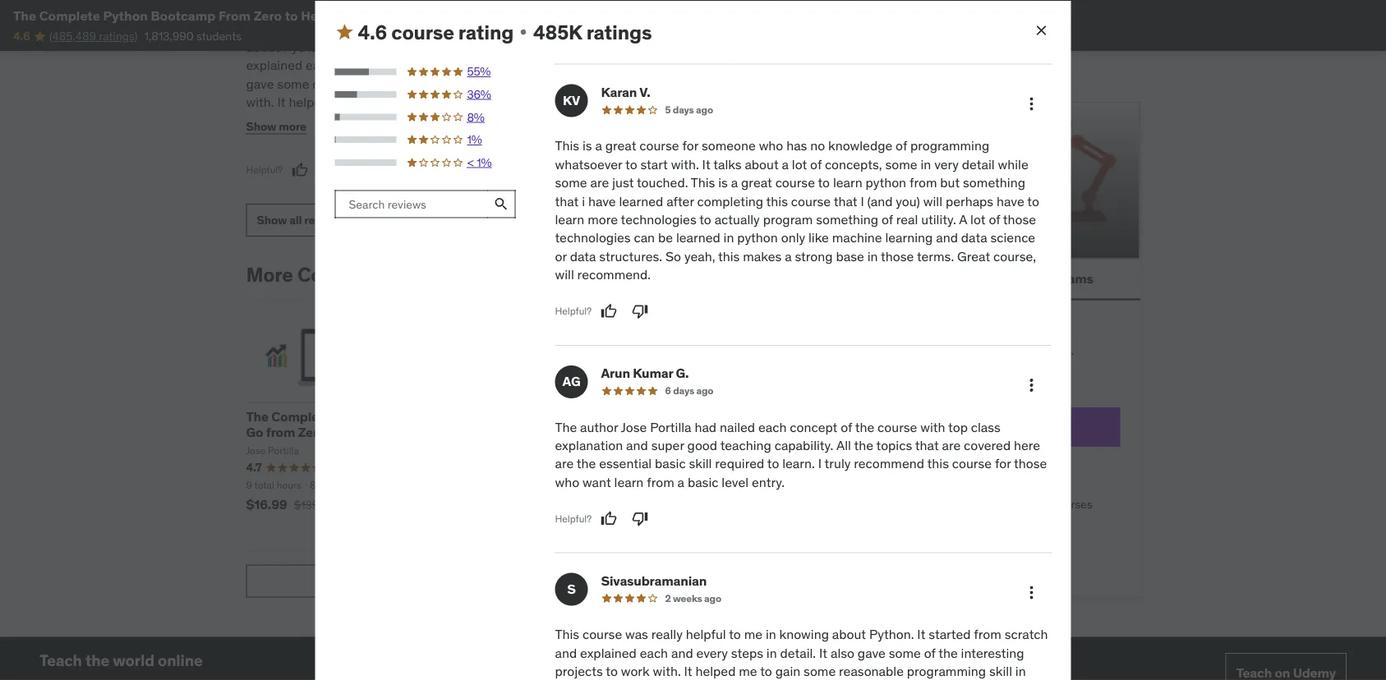 Task type: locate. For each thing, give the bounding box(es) containing it.
course inside 'this course was really helpful to me in knowing about python. it started from scratch and explained each and every steps in detail. it also gave some of the interesting projects to work with. it helped me to gain some reasonable programming skill in python as a beginner.'
[[274, 20, 313, 37]]

more courses by
[[246, 262, 403, 287]]

i left truly
[[819, 456, 822, 473]]

all inside the author jose portilla had nailed each concept of the course with top class explanation and super good teaching capability. all the topics that are covered here are the essential basic skill required to learn. i truly recommend this course for those who want learn from a basic level entry.
[[837, 437, 852, 454]]

mark review by sivasubramanian as helpful image
[[292, 162, 308, 179]]

9 total hours
[[246, 479, 302, 492], [639, 479, 694, 492]]

this inside this course was really helpful to me in knowing about python. it started from scratch and explained each and every steps in detail. it also gave some of the interesting projects to work with. it helped me to gain some reasonable programming skill
[[555, 627, 580, 644]]

really
[[343, 20, 374, 37], [652, 627, 683, 644]]

skill inside 'this course was really helpful to me in knowing about python. it started from scratch and explained each and every steps in detail. it also gave some of the interesting projects to work with. it helped me to gain some reasonable programming skill in python as a beginner.'
[[329, 112, 352, 129]]

hours for the complete sql bootcamp: go from zero to hero
[[277, 479, 302, 492]]

helpful for this course was really helpful to me in knowing about python. it started from scratch and explained each and every steps in detail. it also gave some of the interesting projects to work with. it helped me to gain some reasonable programming skill 
[[686, 627, 726, 644]]

work inside 'this course was really helpful to me in knowing about python. it started from scratch and explained each and every steps in detail. it also gave some of the interesting projects to work with. it helped me to gain some reasonable programming skill in python as a beginner.'
[[482, 76, 511, 92]]

and up additional actions for review by arun kumar g. icon
[[1007, 347, 1027, 362]]

knowing for this course was really helpful to me in knowing about python. it started from scratch and explained each and every steps in detail. it also gave some of the interesting projects to work with. it helped me to gain some reasonable programming skill in python as a beginner.
[[471, 20, 520, 37]]

or inside this is a great course for someone who has no knowledge of programming whatsoever to start with. it talks about a lot of concepts, some in very detail while some are just touched. this is a great course to learn python from but something that i have learned after completing this course that i (and you) will perhaps have to learn more technologies to actually program something of real utility. a lot of those technologies can be learned in python only like machine learning and data science or data structures. so yeah, this makes a strong base in those terms. great course, will recommend.
[[555, 248, 567, 265]]

portilla up $16.99 $139.99
[[268, 445, 299, 458]]

with
[[738, 39, 763, 56], [921, 419, 946, 436]]

ago right weeks
[[705, 593, 722, 605]]

it inside this is a great course for someone who has no knowledge of programming whatsoever to start with. it talks about a lot of concepts, some in very detail while some are just touched. this is a great course to learn python from but something that i have learned after completing this course that i (and you) will perhaps have to learn more technologies to actually program something of real utility. a lot of those technologies can be learned in python only like machine learning and data science or data structures. so yeah, this makes a strong base in those terms. great course, will recommend.
[[703, 156, 711, 173]]

explained for this course was really helpful to me in knowing about python. it started from scratch and explained each and every steps in detail. it also gave some of the interesting projects to work with. it helped me to gain some reasonable programming skill in python as a beginner.
[[246, 57, 303, 74]]

i left (and
[[861, 193, 865, 210]]

this right yeah, at the top
[[718, 248, 740, 265]]

1 vertical spatial steps
[[732, 645, 764, 662]]

also
[[497, 57, 521, 74], [831, 645, 855, 662]]

more up the mark review by sivasubramanian as helpful icon
[[279, 119, 307, 134]]

show all reviews
[[257, 213, 345, 228]]

who inside this is a great course for someone who has no knowledge of programming whatsoever to start with. it talks about a lot of concepts, some in very detail while some are just touched. this is a great course to learn python from but something that i have learned after completing this course that i (and you) will perhaps have to learn more technologies to actually program something of real utility. a lot of those technologies can be learned in python only like machine learning and data science or data structures. so yeah, this makes a strong base in those terms. great course, will recommend.
[[759, 138, 784, 155]]

programming for this course was really helpful to me in knowing about python. it started from scratch and explained each and every steps in detail. it also gave some of the interesting projects to work with. it helped me to gain some reasonable programming skill 
[[907, 664, 987, 680]]

knowing inside this course was really helpful to me in knowing about python. it started from scratch and explained each and every steps in detail. it also gave some of the interesting projects to work with. it helped me to gain some reasonable programming skill
[[780, 627, 829, 644]]

(2,068)
[[719, 462, 750, 475]]

is left the my
[[716, 20, 726, 37]]

3 lectures from the left
[[717, 479, 752, 492]]

helpful? for i am a medico, a doctor. this is my first python learning bootcamp. finished this with a great confidence. thank you for excellent teaching.
[[547, 114, 584, 127]]

learn
[[708, 425, 743, 441]]

rating
[[459, 20, 514, 45]]

machine
[[833, 230, 883, 247]]

to inside the complete sql bootcamp: go from zero to hero jose portilla
[[329, 425, 341, 441]]

skill for this course was really helpful to me in knowing about python. it started from scratch and explained each and every steps in detail. it also gave some of the interesting projects to work with. it helped me to gain some reasonable programming skill 
[[990, 664, 1013, 680]]

1 horizontal spatial reasonable
[[839, 664, 904, 680]]

0 horizontal spatial helped
[[289, 94, 329, 111]]

technologies up be
[[621, 211, 697, 228]]

also for this course was really helpful to me in knowing about python. it started from scratch and explained each and every steps in detail. it also gave some of the interesting projects to work with. it helped me to gain some reasonable programming skill 
[[831, 645, 855, 662]]

2 vertical spatial programming
[[907, 664, 987, 680]]

1 vertical spatial data
[[570, 248, 596, 265]]

and inside python for data science and machine learning bootcamp
[[592, 409, 615, 426]]

the inside 'this course was really helpful to me in knowing about python. it started from scratch and explained each and every steps in detail. it also gave some of the interesting projects to work with. it helped me to gain some reasonable programming skill in python as a beginner.'
[[327, 76, 346, 92]]

in
[[334, 7, 346, 24], [457, 20, 468, 37], [433, 57, 443, 74], [355, 112, 365, 129], [921, 156, 932, 173], [724, 230, 734, 247], [868, 248, 878, 265], [766, 627, 777, 644], [767, 645, 777, 662]]

1 horizontal spatial started
[[929, 627, 971, 644]]

portilla up super
[[650, 419, 692, 436]]

0 vertical spatial steps
[[397, 57, 429, 74]]

2 vertical spatial with.
[[653, 664, 681, 680]]

knowing for this course was really helpful to me in knowing about python. it started from scratch and explained each and every steps in detail. it also gave some of the interesting projects to work with. it helped me to gain some reasonable programming skill 
[[780, 627, 829, 644]]

python up 55% button
[[348, 7, 393, 24]]

1 vertical spatial courses
[[1053, 497, 1093, 512]]

1 vertical spatial projects
[[555, 664, 603, 680]]

1 vertical spatial who
[[555, 474, 580, 491]]

projects inside this course was really helpful to me in knowing about python. it started from scratch and explained each and every steps in detail. it also gave some of the interesting projects to work with. it helped me to gain some reasonable programming skill
[[555, 664, 603, 680]]

58
[[702, 479, 714, 492]]

learned up yeah, at the top
[[676, 230, 721, 247]]

programming
[[246, 112, 325, 129], [911, 138, 990, 155], [907, 664, 987, 680]]

top
[[949, 419, 968, 436]]

the for the complete python bootcamp from zero to hero in python
[[13, 7, 36, 24]]

programming inside this is a great course for someone who has no knowledge of programming whatsoever to start with. it talks about a lot of concepts, some in very detail while some are just touched. this is a great course to learn python from but something that i have learned after completing this course that i (and you) will perhaps have to learn more technologies to actually program something of real utility. a lot of those technologies can be learned in python only like machine learning and data science or data structures. so yeah, this makes a strong base in those terms. great course, will recommend.
[[911, 138, 990, 155]]

show inside button
[[246, 119, 276, 134]]

0 horizontal spatial every
[[363, 57, 394, 74]]

are down try
[[942, 437, 961, 454]]

gave inside this course was really helpful to me in knowing about python. it started from scratch and explained each and every steps in detail. it also gave some of the interesting projects to work with. it helped me to gain some reasonable programming skill
[[858, 645, 886, 662]]

a inside the author jose portilla had nailed each concept of the course with top class explanation and super good teaching capability. all the topics that are covered here are the essential basic skill required to learn. i truly recommend this course for those who want learn from a basic level entry.
[[678, 474, 685, 491]]

started inside this course was really helpful to me in knowing about python. it started from scratch and explained each and every steps in detail. it also gave some of the interesting projects to work with. it helped me to gain some reasonable programming skill
[[929, 627, 971, 644]]

jose up gpt,
[[621, 419, 647, 436]]

steps inside 'this course was really helpful to me in knowing about python. it started from scratch and explained each and every steps in detail. it also gave some of the interesting projects to work with. it helped me to gain some reasonable programming skill in python as a beginner.'
[[397, 57, 429, 74]]

show inside button
[[257, 213, 287, 228]]

xsmall image
[[517, 26, 530, 39], [881, 468, 894, 484]]

learn down i
[[555, 211, 585, 228]]

hero inside the complete sql bootcamp: go from zero to hero jose portilla
[[344, 425, 373, 441]]

0 horizontal spatial hero
[[301, 7, 331, 24]]

for
[[695, 57, 721, 74]]

0 vertical spatial 25,000+
[[1029, 347, 1075, 362]]

each down 2
[[640, 645, 668, 662]]

5 days ago
[[665, 104, 713, 116]]

reasonable inside 'this course was really helpful to me in knowing about python. it started from scratch and explained each and every steps in detail. it also gave some of the interesting projects to work with. it helped me to gain some reasonable programming skill in python as a beginner.'
[[432, 94, 497, 111]]

the
[[13, 7, 36, 24], [246, 409, 269, 426], [555, 419, 577, 436]]

ratings)
[[99, 29, 138, 43]]

2 4.7 from the left
[[639, 461, 655, 476]]

here
[[1014, 437, 1041, 454]]

36% button
[[335, 87, 517, 103]]

4.7 down gpt,
[[639, 461, 655, 476]]

2 vertical spatial those
[[1014, 456, 1048, 473]]

1 horizontal spatial 5
[[974, 468, 981, 483]]

complete inside the complete sql bootcamp: go from zero to hero jose portilla
[[272, 409, 331, 426]]

with. up touched.
[[671, 156, 699, 173]]

gain for this course was really helpful to me in knowing about python. it started from scratch and explained each and every steps in detail. it also gave some of the interesting projects to work with. it helped me to gain some reasonable programming skill 
[[776, 664, 801, 680]]

learning
[[547, 39, 595, 56], [886, 230, 933, 247]]

each inside 'this course was really helpful to me in knowing about python. it started from scratch and explained each and every steps in detail. it also gave some of the interesting projects to work with. it helped me to gain some reasonable programming skill in python as a beginner.'
[[306, 57, 334, 74]]

additional actions for review by arun kumar g. image
[[1022, 376, 1042, 396]]

or up '&'
[[983, 468, 994, 483]]

complete left sql
[[272, 409, 331, 426]]

1 horizontal spatial bootcamp:
[[639, 425, 706, 441]]

with. inside this is a great course for someone who has no knowledge of programming whatsoever to start with. it talks about a lot of concepts, some in very detail while some are just touched. this is a great course to learn python from but something that i have learned after completing this course that i (and you) will perhaps have to learn more technologies to actually program something of real utility. a lot of those technologies can be learned in python only like machine learning and data science or data structures. so yeah, this makes a strong base in those terms. great course, will recommend.
[[671, 156, 699, 173]]

$139.99
[[294, 498, 336, 513]]

hero up 83 lectures
[[344, 425, 373, 441]]

1 horizontal spatial or
[[983, 468, 994, 483]]

bootcamp: for gpt,
[[639, 425, 706, 441]]

steps for this course was really helpful to me in knowing about python. it started from scratch and explained each and every steps in detail. it also gave some of the interesting projects to work with. it helped me to gain some reasonable programming skill in python as a beginner.
[[397, 57, 429, 74]]

work inside this course was really helpful to me in knowing about python. it started from scratch and explained each and every steps in detail. it also gave some of the interesting projects to work with. it helped me to gain some reasonable programming skill
[[621, 664, 650, 680]]

and down weeks
[[672, 645, 694, 662]]

complete for sql
[[272, 409, 331, 426]]

helpful? down kv
[[547, 114, 584, 127]]

course up topics
[[878, 419, 918, 436]]

helpful inside 'this course was really helpful to me in knowing about python. it started from scratch and explained each and every steps in detail. it also gave some of the interesting projects to work with. it helped me to gain some reasonable programming skill in python as a beginner.'
[[377, 20, 417, 37]]

1 horizontal spatial helped
[[696, 664, 736, 680]]

more
[[246, 262, 293, 287]]

reasonable for this course was really helpful to me in knowing about python. it started from scratch and explained each and every steps in detail. it also gave some of the interesting projects to work with. it helped me to gain some reasonable programming skill 
[[839, 664, 904, 680]]

bootcamp
[[151, 7, 216, 24], [554, 425, 617, 441]]

days right 6 at the bottom of page
[[673, 385, 695, 398]]

dialog containing 4.6 course rating
[[315, 1, 1072, 681]]

great up excellent
[[776, 39, 807, 56]]

this up finished
[[688, 20, 713, 37]]

python inside openai python api bootcamp: learn to use ai, gpt, and more!
[[687, 409, 731, 426]]

dialog
[[315, 1, 1072, 681]]

a up the completing
[[731, 175, 738, 191]]

2 vertical spatial learn
[[615, 474, 644, 491]]

2 horizontal spatial learn
[[833, 175, 863, 191]]

nailed
[[720, 419, 756, 436]]

interesting down additional actions for review by sivasubramanian icon
[[961, 645, 1025, 662]]

1 vertical spatial each
[[759, 419, 787, 436]]

data up great
[[962, 230, 988, 247]]

and inside openai python api bootcamp: learn to use ai, gpt, and more!
[[670, 440, 693, 457]]

2 9 from the left
[[639, 479, 645, 492]]

2 horizontal spatial each
[[759, 419, 787, 436]]

0 vertical spatial or
[[555, 248, 567, 265]]

is up whatsoever
[[583, 138, 592, 155]]

udemy up "organization." at the bottom of page
[[933, 363, 969, 378]]

1 horizontal spatial scratch
[[1005, 627, 1049, 644]]

scratch
[[419, 39, 462, 56], [1005, 627, 1049, 644]]

1 horizontal spatial python
[[866, 175, 907, 191]]

courses
[[972, 363, 1012, 378], [1053, 497, 1093, 512]]

this right students
[[246, 20, 270, 37]]

1 horizontal spatial learning
[[886, 230, 933, 247]]

the for the complete sql bootcamp: go from zero to hero jose portilla
[[246, 409, 269, 426]]

kumar
[[633, 365, 673, 382]]

jose inside the author jose portilla had nailed each concept of the course with top class explanation and super good teaching capability. all the topics that are covered here are the essential basic skill required to learn. i truly recommend this course for those who want learn from a basic level entry.
[[621, 419, 647, 436]]

those
[[1004, 211, 1037, 228], [881, 248, 914, 265], [1014, 456, 1048, 473]]

teams
[[926, 468, 958, 483]]

0 vertical spatial udemy
[[933, 363, 969, 378]]

0 vertical spatial started
[[343, 39, 385, 56]]

1 horizontal spatial i
[[819, 456, 822, 473]]

jose inside the complete sql bootcamp: go from zero to hero jose portilla
[[246, 445, 266, 458]]

lectures
[[324, 479, 360, 492], [530, 479, 565, 492], [717, 479, 752, 492]]

scratch for this course was really helpful to me in knowing about python. it started from scratch and explained each and every steps in detail. it also gave some of the interesting projects to work with. it helped me to gain some reasonable programming skill in python as a beginner.
[[419, 39, 462, 56]]

1 horizontal spatial who
[[759, 138, 784, 155]]

days
[[673, 104, 694, 116], [673, 385, 695, 398]]

0 horizontal spatial also
[[497, 57, 521, 74]]

personal
[[908, 271, 961, 288]]

programming for this course was really helpful to me in knowing about python. it started from scratch and explained each and every steps in detail. it also gave some of the interesting projects to work with. it helped me to gain some reasonable programming skill in python as a beginner.
[[246, 112, 325, 129]]

for left your
[[1015, 363, 1029, 378]]

detail. inside 'this course was really helpful to me in knowing about python. it started from scratch and explained each and every steps in detail. it also gave some of the interesting projects to work with. it helped me to gain some reasonable programming skill in python as a beginner.'
[[446, 57, 482, 74]]

who
[[759, 138, 784, 155], [555, 474, 580, 491]]

lot
[[792, 156, 807, 173], [971, 211, 986, 228]]

bootcamp.
[[598, 39, 660, 56]]

really inside this course was really helpful to me in knowing about python. it started from scratch and explained each and every steps in detail. it also gave some of the interesting projects to work with. it helped me to gain some reasonable programming skill
[[652, 627, 683, 644]]

days for arun kumar g.
[[673, 385, 695, 398]]

every down '2 weeks ago'
[[697, 645, 728, 662]]

tab list
[[861, 260, 1141, 301]]

gain inside this course was really helpful to me in knowing about python. it started from scratch and explained each and every steps in detail. it also gave some of the interesting projects to work with. it helped me to gain some reasonable programming skill
[[776, 664, 801, 680]]

1 vertical spatial about
[[745, 156, 779, 173]]

0 horizontal spatial 9 total hours
[[246, 479, 302, 492]]

mark review by sivasubramanian as unhelpful image
[[323, 162, 340, 179]]

gave
[[246, 76, 274, 92], [858, 645, 886, 662]]

bootcamp: inside openai python api bootcamp: learn to use ai, gpt, and more!
[[639, 425, 706, 441]]

and right gpt,
[[670, 440, 693, 457]]

0 vertical spatial with
[[738, 39, 763, 56]]

137092 reviews element
[[523, 462, 563, 475]]

this for this course was really helpful to me in knowing about python. it started from scratch and explained each and every steps in detail. it also gave some of the interesting projects to work with. it helped me to gain some reasonable programming skill in python as a beginner.
[[246, 20, 270, 37]]

0 vertical spatial xsmall image
[[517, 26, 530, 39]]

a down first
[[766, 39, 773, 56]]

course up class
[[970, 347, 1005, 362]]

reasonable for this course was really helpful to me in knowing about python. it started from scratch and explained each and every steps in detail. it also gave some of the interesting projects to work with. it helped me to gain some reasonable programming skill in python as a beginner.
[[432, 94, 497, 111]]

skill inside this course was really helpful to me in knowing about python. it started from scratch and explained each and every steps in detail. it also gave some of the interesting projects to work with. it helped me to gain some reasonable programming skill
[[990, 664, 1013, 680]]

bootcamp: for hero
[[362, 409, 429, 426]]

xsmall image left 485k
[[517, 26, 530, 39]]

helped down '2 weeks ago'
[[696, 664, 736, 680]]

entry.
[[752, 474, 785, 491]]

are down whatsoever
[[591, 175, 609, 191]]

helped inside 'this course was really helpful to me in knowing about python. it started from scratch and explained each and every steps in detail. it also gave some of the interesting projects to work with. it helped me to gain some reasonable programming skill in python as a beginner.'
[[289, 94, 329, 111]]

course left medium icon
[[274, 20, 313, 37]]

1 total from the left
[[254, 479, 274, 492]]

1 lectures from the left
[[324, 479, 360, 492]]

25,000+ inside subscribe to this course and 25,000+ top‑rated udemy courses for your organization.
[[1029, 347, 1075, 362]]

i inside this is a great course for someone who has no knowledge of programming whatsoever to start with. it talks about a lot of concepts, some in very detail while some are just touched. this is a great course to learn python from but something that i have learned after completing this course that i (and you) will perhaps have to learn more technologies to actually program something of real utility. a lot of those technologies can be learned in python only like machine learning and data science or data structures. so yeah, this makes a strong base in those terms. great course, will recommend.
[[861, 193, 865, 210]]

something up machine
[[816, 211, 879, 228]]

1 horizontal spatial with
[[921, 419, 946, 436]]

5 up fresh
[[974, 468, 981, 483]]

9 up $16.99
[[246, 479, 252, 492]]

0 vertical spatial show
[[246, 119, 276, 134]]

bootcamp: inside the complete sql bootcamp: go from zero to hero jose portilla
[[362, 409, 429, 426]]

skill for this course was really helpful to me in knowing about python. it started from scratch and explained each and every steps in detail. it also gave some of the interesting projects to work with. it helped me to gain some reasonable programming skill in python as a beginner.
[[329, 112, 352, 129]]

this up program
[[767, 193, 788, 210]]

technologies
[[621, 211, 697, 228], [555, 230, 631, 247]]

1%
[[467, 133, 482, 147], [477, 155, 492, 170]]

finished
[[663, 39, 710, 56]]

author
[[580, 419, 619, 436]]

1 horizontal spatial gain
[[776, 664, 801, 680]]

detail. for this course was really helpful to me in knowing about python. it started from scratch and explained each and every steps in detail. it also gave some of the interesting projects to work with. it helped me to gain some reasonable programming skill 
[[781, 645, 816, 662]]

steps inside this course was really helpful to me in knowing about python. it started from scratch and explained each and every steps in detail. it also gave some of the interesting projects to work with. it helped me to gain some reasonable programming skill
[[732, 645, 764, 662]]

really for this course was really helpful to me in knowing about python. it started from scratch and explained each and every steps in detail. it also gave some of the interesting projects to work with. it helped me to gain some reasonable programming skill in python as a beginner.
[[343, 20, 374, 37]]

this up after
[[691, 175, 715, 191]]

helpful for this course was really helpful to me in knowing about python. it started from scratch and explained each and every steps in detail. it also gave some of the interesting projects to work with. it helped me to gain some reasonable programming skill in python as a beginner.
[[377, 20, 417, 37]]

more down just
[[588, 211, 618, 228]]

helped up show more
[[289, 94, 329, 111]]

python right first
[[775, 20, 817, 37]]

0 vertical spatial complete
[[39, 7, 100, 24]]

jose down the openai
[[639, 445, 658, 458]]

0 vertical spatial really
[[343, 20, 374, 37]]

that up for
[[916, 437, 939, 454]]

0 vertical spatial bootcamp
[[151, 7, 216, 24]]

all
[[837, 437, 852, 454], [574, 479, 585, 492]]

for
[[907, 468, 924, 483]]

bootcamp up want
[[554, 425, 617, 441]]

1 vertical spatial detail.
[[781, 645, 816, 662]]

1 vertical spatial reasonable
[[839, 664, 904, 680]]

25,000+ up your
[[1029, 347, 1075, 362]]

1 hours from the left
[[277, 479, 302, 492]]

1 horizontal spatial will
[[924, 193, 943, 210]]

go
[[246, 425, 263, 441]]

1 vertical spatial scratch
[[1005, 627, 1049, 644]]

2 hours from the left
[[669, 479, 694, 492]]

great
[[776, 39, 807, 56], [606, 138, 637, 155], [742, 175, 773, 191]]

0 horizontal spatial have
[[589, 193, 616, 210]]

2 horizontal spatial that
[[916, 437, 939, 454]]

every for this course was really helpful to me in knowing about python. it started from scratch and explained each and every steps in detail. it also gave some of the interesting projects to work with. it helped me to gain some reasonable programming skill in python as a beginner.
[[363, 57, 394, 74]]

0 horizontal spatial lot
[[792, 156, 807, 173]]

reviews
[[304, 213, 345, 228]]

zero left sql
[[298, 425, 326, 441]]

confidence.
[[547, 57, 615, 74]]

more inside button
[[279, 119, 307, 134]]

1 vertical spatial basic
[[688, 474, 719, 491]]

0 horizontal spatial interesting
[[350, 76, 413, 92]]

course inside this course was really helpful to me in knowing about python. it started from scratch and explained each and every steps in detail. it also gave some of the interesting projects to work with. it helped me to gain some reasonable programming skill
[[583, 627, 622, 644]]

scratch inside 'this course was really helpful to me in knowing about python. it started from scratch and explained each and every steps in detail. it also gave some of the interesting projects to work with. it helped me to gain some reasonable programming skill in python as a beginner.'
[[419, 39, 462, 56]]

ago up had
[[697, 385, 714, 398]]

that
[[555, 193, 579, 210], [834, 193, 858, 210], [916, 437, 939, 454]]

i inside i am a medico, a doctor. this is my first python learning bootcamp. finished this with a great confidence. thank you for excellent teaching.
[[547, 20, 551, 37]]

close modal image
[[1034, 22, 1050, 39]]

from inside this course was really helpful to me in knowing about python. it started from scratch and explained each and every steps in detail. it also gave some of the interesting projects to work with. it helped me to gain some reasonable programming skill
[[974, 627, 1002, 644]]

1 horizontal spatial total
[[647, 479, 667, 492]]

this
[[246, 20, 270, 37], [688, 20, 713, 37], [555, 138, 580, 155], [691, 175, 715, 191], [555, 627, 580, 644]]

show
[[246, 119, 276, 134], [257, 213, 287, 228]]

all
[[290, 213, 302, 228]]

2 horizontal spatial about
[[833, 627, 867, 644]]

those inside the author jose portilla had nailed each concept of the course with top class explanation and super good teaching capability. all the topics that are covered here are the essential basic skill required to learn. i truly recommend this course for those who want learn from a basic level entry.
[[1014, 456, 1048, 473]]

a down has
[[782, 156, 789, 173]]

0 vertical spatial more
[[279, 119, 307, 134]]

all up truly
[[837, 437, 852, 454]]

lectures for the complete sql bootcamp: go from zero to hero
[[324, 479, 360, 492]]

8%
[[467, 110, 485, 125]]

more!
[[695, 440, 731, 457]]

to
[[285, 7, 298, 24], [420, 20, 432, 37], [467, 76, 479, 92], [354, 94, 366, 111], [626, 156, 638, 173], [818, 175, 830, 191], [1028, 193, 1040, 210], [700, 211, 712, 228], [935, 347, 946, 362], [329, 425, 341, 441], [745, 425, 758, 441], [768, 456, 780, 473], [729, 627, 741, 644], [606, 664, 618, 680], [761, 664, 773, 680]]

9 total hours for the complete sql bootcamp: go from zero to hero
[[246, 479, 302, 492]]

0 horizontal spatial who
[[555, 474, 580, 491]]

reasonable inside this course was really helpful to me in knowing about python. it started from scratch and explained each and every steps in detail. it also gave some of the interesting projects to work with. it helped me to gain some reasonable programming skill
[[839, 664, 904, 680]]

36%
[[467, 87, 491, 102]]

1 vertical spatial python.
[[870, 627, 915, 644]]

something down detail
[[964, 175, 1026, 191]]

0 horizontal spatial started
[[343, 39, 385, 56]]

0 horizontal spatial bootcamp:
[[362, 409, 429, 426]]

basic left the level
[[688, 474, 719, 491]]

explained inside 'this course was really helpful to me in knowing about python. it started from scratch and explained each and every steps in detail. it also gave some of the interesting projects to work with. it helped me to gain some reasonable programming skill in python as a beginner.'
[[246, 57, 303, 74]]

python up good
[[687, 409, 731, 426]]

this inside 'this course was really helpful to me in knowing about python. it started from scratch and explained each and every steps in detail. it also gave some of the interesting projects to work with. it helped me to gain some reasonable programming skill in python as a beginner.'
[[246, 20, 270, 37]]

show more
[[246, 119, 307, 134]]

every inside this course was really helpful to me in knowing about python. it started from scratch and explained each and every steps in detail. it also gave some of the interesting projects to work with. it helped me to gain some reasonable programming skill
[[697, 645, 728, 662]]

projects for this course was really helpful to me in knowing about python. it started from scratch and explained each and every steps in detail. it also gave some of the interesting projects to work with. it helped me to gain some reasonable programming skill 
[[555, 664, 603, 680]]

1 horizontal spatial lectures
[[530, 479, 565, 492]]

beginner.
[[440, 112, 495, 129]]

course,
[[994, 248, 1037, 265]]

python. for this course was really helpful to me in knowing about python. it started from scratch and explained each and every steps in detail. it also gave some of the interesting projects to work with. it helped me to gain some reasonable programming skill 
[[870, 627, 915, 644]]

steps for this course was really helpful to me in knowing about python. it started from scratch and explained each and every steps in detail. it also gave some of the interesting projects to work with. it helped me to gain some reasonable programming skill 
[[732, 645, 764, 662]]

0 vertical spatial all
[[837, 437, 852, 454]]

ai,
[[785, 425, 801, 441]]

1 horizontal spatial 9
[[639, 479, 645, 492]]

additional actions for review by karan v. image
[[1022, 95, 1042, 114]]

mark review by aditya s. as helpful image
[[593, 113, 609, 129]]

the inside the author jose portilla had nailed each concept of the course with top class explanation and super good teaching capability. all the topics that are covered here are the essential basic skill required to learn. i truly recommend this course for those who want learn from a basic level entry.
[[555, 419, 577, 436]]

5 right mark review by aditya s. as unhelpful icon
[[665, 104, 671, 116]]

about inside 'this course was really helpful to me in knowing about python. it started from scratch and explained each and every steps in detail. it also gave some of the interesting projects to work with. it helped me to gain some reasonable programming skill in python as a beginner.'
[[246, 39, 280, 56]]

gain
[[369, 94, 394, 111], [776, 664, 801, 680]]

data up the recommend.
[[570, 248, 596, 265]]

learning inside i am a medico, a doctor. this is my first python learning bootcamp. finished this with a great confidence. thank you for excellent teaching.
[[547, 39, 595, 56]]

programming inside this course was really helpful to me in knowing about python. it started from scratch and explained each and every steps in detail. it also gave some of the interesting projects to work with. it helped me to gain some reasonable programming skill
[[907, 664, 987, 680]]

terms.
[[917, 248, 955, 265]]

2 9 total hours from the left
[[639, 479, 694, 492]]

0 vertical spatial python
[[866, 175, 907, 191]]

0 horizontal spatial bootcamp
[[151, 7, 216, 24]]

really for this course was really helpful to me in knowing about python. it started from scratch and explained each and every steps in detail. it also gave some of the interesting projects to work with. it helped me to gain some reasonable programming skill 
[[652, 627, 683, 644]]

with. down 2
[[653, 664, 681, 680]]

1 9 from the left
[[246, 479, 252, 492]]

total
[[254, 479, 274, 492], [647, 479, 667, 492]]

total for openai python api bootcamp: learn to use ai, gpt, and more!
[[647, 479, 667, 492]]

0 horizontal spatial 5
[[665, 104, 671, 116]]

0 vertical spatial courses
[[972, 363, 1012, 378]]

scratch down additional actions for review by sivasubramanian icon
[[1005, 627, 1049, 644]]

detail. inside this course was really helpful to me in knowing about python. it started from scratch and explained each and every steps in detail. it also gave some of the interesting projects to work with. it helped me to gain some reasonable programming skill
[[781, 645, 816, 662]]

0 horizontal spatial python.
[[283, 39, 328, 56]]

have up science
[[997, 193, 1025, 210]]

1 vertical spatial learned
[[676, 230, 721, 247]]

0 vertical spatial is
[[716, 20, 726, 37]]

a inside 'this course was really helpful to me in knowing about python. it started from scratch and explained each and every steps in detail. it also gave some of the interesting projects to work with. it helped me to gain some reasonable programming skill in python as a beginner.'
[[430, 112, 437, 129]]

interesting inside this course was really helpful to me in knowing about python. it started from scratch and explained each and every steps in detail. it also gave some of the interesting projects to work with. it helped me to gain some reasonable programming skill
[[961, 645, 1025, 662]]

i
[[547, 20, 551, 37], [861, 193, 865, 210], [819, 456, 822, 473]]

learn.
[[783, 456, 815, 473]]

concept
[[790, 419, 838, 436]]

0 horizontal spatial really
[[343, 20, 374, 37]]

so
[[666, 248, 682, 265]]

helpful? left the mark review by karan v. as helpful icon
[[555, 305, 592, 318]]

Search reviews text field
[[335, 191, 488, 219]]

technologies down i
[[555, 230, 631, 247]]

with up excellent
[[738, 39, 763, 56]]

total up $10.99
[[647, 479, 667, 492]]

1 9 total hours from the left
[[246, 479, 302, 492]]

0 vertical spatial scratch
[[419, 39, 462, 56]]

1 horizontal spatial explained
[[580, 645, 637, 662]]

2 lectures from the left
[[530, 479, 565, 492]]

0 vertical spatial technologies
[[621, 211, 697, 228]]

started inside 'this course was really helpful to me in knowing about python. it started from scratch and explained each and every steps in detail. it also gave some of the interesting projects to work with. it helped me to gain some reasonable programming skill in python as a beginner.'
[[343, 39, 385, 56]]

have
[[589, 193, 616, 210], [997, 193, 1025, 210]]

0 horizontal spatial projects
[[416, 76, 464, 92]]

9 total hours for openai python api bootcamp: learn to use ai, gpt, and more!
[[639, 479, 694, 492]]

great up the completing
[[742, 175, 773, 191]]

1 vertical spatial is
[[583, 138, 592, 155]]

programming inside 'this course was really helpful to me in knowing about python. it started from scratch and explained each and every steps in detail. it also gave some of the interesting projects to work with. it helped me to gain some reasonable programming skill in python as a beginner.'
[[246, 112, 325, 129]]

really inside 'this course was really helpful to me in knowing about python. it started from scratch and explained each and every steps in detail. it also gave some of the interesting projects to work with. it helped me to gain some reasonable programming skill in python as a beginner.'
[[343, 20, 374, 37]]

those down here
[[1014, 456, 1048, 473]]

it
[[331, 39, 340, 56], [485, 57, 494, 74], [277, 94, 286, 111], [703, 156, 711, 173], [918, 627, 926, 644], [820, 645, 828, 662], [684, 664, 693, 680]]

python up ratings)
[[103, 7, 148, 24]]

was inside this course was really helpful to me in knowing about python. it started from scratch and explained each and every steps in detail. it also gave some of the interesting projects to work with. it helped me to gain some reasonable programming skill
[[626, 627, 649, 644]]

was for this course was really helpful to me in knowing about python. it started from scratch and explained each and every steps in detail. it also gave some of the interesting projects to work with. it helped me to gain some reasonable programming skill in python as a beginner.
[[317, 20, 339, 37]]

learning inside this is a great course for someone who has no knowledge of programming whatsoever to start with. it talks about a lot of concepts, some in very detail while some are just touched. this is a great course to learn python from but something that i have learned after completing this course that i (and you) will perhaps have to learn more technologies to actually program something of real utility. a lot of those technologies can be learned in python only like machine learning and data science or data structures. so yeah, this makes a strong base in those terms. great course, will recommend.
[[886, 230, 933, 247]]

1 vertical spatial learning
[[886, 230, 933, 247]]

0 horizontal spatial steps
[[397, 57, 429, 74]]

that left i
[[555, 193, 579, 210]]

2 have from the left
[[997, 193, 1025, 210]]

python
[[866, 175, 907, 191], [738, 230, 778, 247]]

science
[[540, 409, 589, 426]]

is
[[716, 20, 726, 37], [583, 138, 592, 155], [719, 175, 728, 191]]

online
[[158, 651, 203, 671]]

portilla inside the complete sql bootcamp: go from zero to hero jose portilla
[[268, 445, 299, 458]]

1 vertical spatial are
[[942, 437, 961, 454]]

for down covered at the right bottom of the page
[[995, 456, 1012, 473]]

4.6 right medium icon
[[358, 20, 387, 45]]

subscribe
[[881, 347, 933, 362]]

really up 55% button
[[343, 20, 374, 37]]

python. inside 'this course was really helpful to me in knowing about python. it started from scratch and explained each and every steps in detail. it also gave some of the interesting projects to work with. it helped me to gain some reasonable programming skill in python as a beginner.'
[[283, 39, 328, 56]]

lot down has
[[792, 156, 807, 173]]

1 vertical spatial hero
[[344, 425, 373, 441]]

mark review by arun kumar g. as unhelpful image
[[632, 511, 649, 528]]

0 horizontal spatial scratch
[[419, 39, 462, 56]]

0 vertical spatial skill
[[329, 112, 352, 129]]

2068 reviews element
[[719, 462, 750, 475]]

the for the author jose portilla had nailed each concept of the course with top class explanation and super good teaching capability. all the topics that are covered here are the essential basic skill required to learn. i truly recommend this course for those who want learn from a basic level entry.
[[555, 419, 577, 436]]

have right i
[[589, 193, 616, 210]]

1% right <
[[477, 155, 492, 170]]

about inside this course was really helpful to me in knowing about python. it started from scratch and explained each and every steps in detail. it also gave some of the interesting projects to work with. it helped me to gain some reasonable programming skill
[[833, 627, 867, 644]]

1 horizontal spatial python.
[[870, 627, 915, 644]]

helped inside this course was really helpful to me in knowing about python. it started from scratch and explained each and every steps in detail. it also gave some of the interesting projects to work with. it helped me to gain some reasonable programming skill
[[696, 664, 736, 680]]

$16.99 $139.99
[[246, 497, 336, 514]]

9 for the complete sql bootcamp: go from zero to hero
[[246, 479, 252, 492]]

basic down super
[[655, 456, 686, 473]]

2 vertical spatial each
[[640, 645, 668, 662]]

are
[[591, 175, 609, 191], [942, 437, 961, 454], [555, 456, 574, 473]]

9 down essential
[[639, 479, 645, 492]]

1 horizontal spatial was
[[626, 627, 649, 644]]

1 horizontal spatial complete
[[272, 409, 331, 426]]

helpful inside this course was really helpful to me in knowing about python. it started from scratch and explained each and every steps in detail. it also gave some of the interesting projects to work with. it helped me to gain some reasonable programming skill
[[686, 627, 726, 644]]

9 for openai python api bootcamp: learn to use ai, gpt, and more!
[[639, 479, 645, 492]]

jose portilla
[[639, 445, 691, 458]]

0 vertical spatial with.
[[246, 94, 274, 111]]

great down mark review by aditya s. as unhelpful icon
[[606, 138, 637, 155]]

projects inside 'this course was really helpful to me in knowing about python. it started from scratch and explained each and every steps in detail. it also gave some of the interesting projects to work with. it helped me to gain some reasonable programming skill in python as a beginner.'
[[416, 76, 464, 92]]

who left want
[[555, 474, 580, 491]]

this up course, on the top right
[[993, 229, 1016, 246]]

something
[[964, 175, 1026, 191], [816, 211, 879, 228]]

interesting inside 'this course was really helpful to me in knowing about python. it started from scratch and explained each and every steps in detail. it also gave some of the interesting projects to work with. it helped me to gain some reasonable programming skill in python as a beginner.'
[[350, 76, 413, 92]]

i left am
[[547, 20, 551, 37]]

each right api
[[759, 419, 787, 436]]

2 vertical spatial about
[[833, 627, 867, 644]]

or left structures.
[[555, 248, 567, 265]]

2 vertical spatial more
[[996, 468, 1023, 483]]

a left 58
[[678, 474, 685, 491]]

1% down beginner.
[[467, 133, 482, 147]]

1 have from the left
[[589, 193, 616, 210]]

8% button
[[335, 110, 517, 126]]

this right for
[[928, 456, 949, 473]]

gave inside 'this course was really helpful to me in knowing about python. it started from scratch and explained each and every steps in detail. it also gave some of the interesting projects to work with. it helped me to gain some reasonable programming skill in python as a beginner.'
[[246, 76, 274, 92]]

subscribe to this course and 25,000+ top‑rated udemy courses for your organization.
[[881, 347, 1075, 394]]

9 total hours up $16.99
[[246, 479, 302, 492]]

more left users
[[996, 468, 1023, 483]]

days for karan v.
[[673, 104, 694, 116]]

0 vertical spatial 1%
[[467, 133, 482, 147]]

0 vertical spatial great
[[776, 39, 807, 56]]

are down explanation
[[555, 456, 574, 473]]

0 vertical spatial knowing
[[471, 20, 520, 37]]

hours up $16.99 $139.99
[[277, 479, 302, 492]]

4.6 for 4.6
[[13, 29, 30, 43]]

ago for nailed
[[697, 385, 714, 398]]

and inside the author jose portilla had nailed each concept of the course with top class explanation and super good teaching capability. all the topics that are covered here are the essential basic skill required to learn. i truly recommend this course for those who want learn from a basic level entry.
[[627, 437, 648, 454]]

learned down just
[[619, 193, 664, 210]]

2 total from the left
[[647, 479, 667, 492]]

covered
[[964, 437, 1011, 454]]

has
[[787, 138, 808, 155]]

total for the complete sql bootcamp: go from zero to hero
[[254, 479, 274, 492]]

skill inside the author jose portilla had nailed each concept of the course with top class explanation and super good teaching capability. all the topics that are covered here are the essential basic skill required to learn. i truly recommend this course for those who want learn from a basic level entry.
[[689, 456, 712, 473]]

helpful? for this is a great course for someone who has no knowledge of programming whatsoever to start with. it talks about a lot of concepts, some in very detail while some are just touched. this is a great course to learn python from but something that i have learned after completing this course that i (and you) will perhaps have to learn more technologies to actually program something of real utility. a lot of those technologies can be learned in python only like machine learning and data science or data structures. so yeah, this makes a strong base in those terms. great course, will recommend.
[[555, 305, 592, 318]]



Task type: vqa. For each thing, say whether or not it's contained in the screenshot.
AML associated with You will learn about the Risk Based Approach RBA towards AML / CFT Compliance
no



Task type: describe. For each thing, give the bounding box(es) containing it.
this inside the author jose portilla had nailed each concept of the course with top class explanation and super good teaching capability. all the topics that are covered here are the essential basic skill required to learn. i truly recommend this course for those who want learn from a basic level entry.
[[928, 456, 949, 473]]

and inside subscribe to this course and 25,000+ top‑rated udemy courses for your organization.
[[1007, 347, 1027, 362]]

of inside 'this course was really helpful to me in knowing about python. it started from scratch and explained each and every steps in detail. it also gave some of the interesting projects to work with. it helped me to gain some reasonable programming skill in python as a beginner.'
[[313, 76, 324, 92]]

more inside this is a great course for someone who has no knowledge of programming whatsoever to start with. it talks about a lot of concepts, some in very detail while some are just touched. this is a great course to learn python from but something that i have learned after completing this course that i (and you) will perhaps have to learn more technologies to actually program something of real utility. a lot of those technologies can be learned in python only like machine learning and data science or data structures. so yeah, this makes a strong base in those terms. great course, will recommend.
[[588, 211, 618, 228]]

whatsoever
[[555, 156, 623, 173]]

with. for this course was really helpful to me in knowing about python. it started from scratch and explained each and every steps in detail. it also gave some of the interesting projects to work with. it helped me to gain some reasonable programming skill 
[[653, 664, 681, 680]]

openai python api bootcamp: learn to use ai, gpt, and more!
[[639, 409, 801, 457]]

portilla inside the author jose portilla had nailed each concept of the course with top class explanation and super good teaching capability. all the topics that are covered here are the essential basic skill required to learn. i truly recommend this course for those who want learn from a basic level entry.
[[650, 419, 692, 436]]

0 vertical spatial lot
[[792, 156, 807, 173]]

had
[[695, 419, 717, 436]]

strong
[[795, 248, 833, 265]]

course up program
[[791, 193, 831, 210]]

gave for this course was really helpful to me in knowing about python. it started from scratch and explained each and every steps in detail. it also gave some of the interesting projects to work with. it helped me to gain some reasonable programming skill 
[[858, 645, 886, 662]]

bootcamp inside python for data science and machine learning bootcamp
[[554, 425, 617, 441]]

want
[[583, 474, 611, 491]]

4.6 course rating
[[358, 20, 514, 45]]

this for this course was really helpful to me in knowing about python. it started from scratch and explained each and every steps in detail. it also gave some of the interesting projects to work with. it helped me to gain some reasonable programming skill 
[[555, 627, 580, 644]]

1 horizontal spatial that
[[834, 193, 858, 210]]

0 vertical spatial learn
[[833, 175, 863, 191]]

each for this course was really helpful to me in knowing about python. it started from scratch and explained each and every steps in detail. it also gave some of the interesting projects to work with. it helped me to gain some reasonable programming skill 
[[640, 645, 668, 662]]

python inside python for data science and machine learning bootcamp
[[442, 409, 486, 426]]

learn inside the author jose portilla had nailed each concept of the course with top class explanation and super good teaching capability. all the topics that are covered here are the essential basic skill required to learn. i truly recommend this course for those who want learn from a basic level entry.
[[615, 474, 644, 491]]

0 horizontal spatial that
[[555, 193, 579, 210]]

1 horizontal spatial great
[[742, 175, 773, 191]]

the complete sql bootcamp: go from zero to hero jose portilla
[[246, 409, 429, 458]]

tab list containing personal
[[861, 260, 1141, 301]]

api
[[733, 409, 755, 426]]

ago for to
[[705, 593, 722, 605]]

additional actions for review by sivasubramanian image
[[1022, 584, 1042, 603]]

2 vertical spatial are
[[555, 456, 574, 473]]

udemy inside subscribe to this course and 25,000+ top‑rated udemy courses for your organization.
[[933, 363, 969, 378]]

students
[[197, 29, 242, 43]]

1 horizontal spatial xsmall image
[[881, 468, 894, 484]]

scratch for this course was really helpful to me in knowing about python. it started from scratch and explained each and every steps in detail. it also gave some of the interesting projects to work with. it helped me to gain some reasonable programming skill 
[[1005, 627, 1049, 644]]

is inside i am a medico, a doctor. this is my first python learning bootcamp. finished this with a great confidence. thank you for excellent teaching.
[[716, 20, 726, 37]]

am
[[554, 20, 572, 37]]

class
[[971, 419, 1001, 436]]

this inside button
[[993, 229, 1016, 246]]

0 horizontal spatial zero
[[254, 7, 282, 24]]

work for this course was really helpful to me in knowing about python. it started from scratch and explained each and every steps in detail. it also gave some of the interesting projects to work with. it helped me to gain some reasonable programming skill 
[[621, 664, 650, 680]]

with inside the author jose portilla had nailed each concept of the course with top class explanation and super good teaching capability. all the topics that are covered here are the essential basic skill required to learn. i truly recommend this course for those who want learn from a basic level entry.
[[921, 419, 946, 436]]

each for this course was really helpful to me in knowing about python. it started from scratch and explained each and every steps in detail. it also gave some of the interesting projects to work with. it helped me to gain some reasonable programming skill in python as a beginner.
[[306, 57, 334, 74]]

1 vertical spatial 1%
[[477, 155, 492, 170]]

this course was really helpful to me in knowing about python. it started from scratch and explained each and every steps in detail. it also gave some of the interesting projects to work with. it helped me to gain some reasonable programming skill in python as a beginner.
[[246, 20, 521, 129]]

detail. for this course was really helpful to me in knowing about python. it started from scratch and explained each and every steps in detail. it also gave some of the interesting projects to work with. it helped me to gain some reasonable programming skill in python as a beginner.
[[446, 57, 482, 74]]

0 vertical spatial will
[[924, 193, 943, 210]]

detail
[[962, 156, 995, 173]]

the author jose portilla had nailed each concept of the course with top class explanation and super good teaching capability. all the topics that are covered here are the essential basic skill required to learn. i truly recommend this course for those who want learn from a basic level entry.
[[555, 419, 1048, 491]]

complete for python
[[39, 7, 100, 24]]

projects for this course was really helpful to me in knowing about python. it started from scratch and explained each and every steps in detail. it also gave some of the interesting projects to work with. it helped me to gain some reasonable programming skill in python as a beginner.
[[416, 76, 464, 92]]

like
[[809, 230, 829, 247]]

business
[[1007, 419, 1062, 436]]

1 vertical spatial something
[[816, 211, 879, 228]]

thank
[[618, 57, 662, 74]]

recommend.
[[578, 267, 651, 284]]

to inside subscribe to this course and 25,000+ top‑rated udemy courses for your organization.
[[935, 347, 946, 362]]

0 vertical spatial something
[[964, 175, 1026, 191]]

preview this course button
[[861, 103, 1141, 260]]

mark review by aditya s. as unhelpful image
[[624, 113, 640, 129]]

for inside this is a great course for someone who has no knowledge of programming whatsoever to start with. it talks about a lot of concepts, some in very detail while some are just touched. this is a great course to learn python from but something that i have learned after completing this course that i (and you) will perhaps have to learn more technologies to actually program something of real utility. a lot of those technologies can be learned in python only like machine learning and data science or data structures. so yeah, this makes a strong base in those terms. great course, will recommend.
[[683, 138, 699, 155]]

helped for this course was really helpful to me in knowing about python. it started from scratch and explained each and every steps in detail. it also gave some of the interesting projects to work with. it helped me to gain some reasonable programming skill in python as a beginner.
[[289, 94, 329, 111]]

from inside 'this course was really helpful to me in knowing about python. it started from scratch and explained each and every steps in detail. it also gave some of the interesting projects to work with. it helped me to gain some reasonable programming skill in python as a beginner.'
[[388, 39, 416, 56]]

lectures for openai python api bootcamp: learn to use ai, gpt, and more!
[[717, 479, 752, 492]]

about for this course was really helpful to me in knowing about python. it started from scratch and explained each and every steps in detail. it also gave some of the interesting projects to work with. it helped me to gain some reasonable programming skill 
[[833, 627, 867, 644]]

0 horizontal spatial great
[[606, 138, 637, 155]]

utility.
[[922, 211, 957, 228]]

from inside this is a great course for someone who has no knowledge of programming whatsoever to start with. it talks about a lot of concepts, some in very detail while some are just touched. this is a great course to learn python from but something that i have learned after completing this course that i (and you) will perhaps have to learn more technologies to actually program something of real utility. a lot of those technologies can be learned in python only like machine learning and data science or data structures. so yeah, this makes a strong base in those terms. great course, will recommend.
[[910, 175, 938, 191]]

interesting for this course was really helpful to me in knowing about python. it started from scratch and explained each and every steps in detail. it also gave some of the interesting projects to work with. it helped me to gain some reasonable programming skill in python as a beginner.
[[350, 76, 413, 92]]

0 vertical spatial those
[[1004, 211, 1037, 228]]

1 vertical spatial technologies
[[555, 230, 631, 247]]

openai python api bootcamp: learn to use ai, gpt, and more! link
[[639, 409, 814, 457]]

teams button
[[1008, 260, 1141, 299]]

with inside i am a medico, a doctor. this is my first python learning bootcamp. finished this with a great confidence. thank you for excellent teaching.
[[738, 39, 763, 56]]

show all reviews button
[[246, 204, 356, 237]]

started for this course was really helpful to me in knowing about python. it started from scratch and explained each and every steps in detail. it also gave some of the interesting projects to work with. it helped me to gain some reasonable programming skill 
[[929, 627, 971, 644]]

1 horizontal spatial basic
[[688, 474, 719, 491]]

for inside python for data science and machine learning bootcamp
[[489, 409, 506, 426]]

essential
[[599, 456, 652, 473]]

the inside this course was really helpful to me in knowing about python. it started from scratch and explained each and every steps in detail. it also gave some of the interesting projects to work with. it helped me to gain some reasonable programming skill
[[939, 645, 958, 662]]

1,813,990 students
[[144, 29, 242, 43]]

mark review by arun kumar g. as helpful image
[[601, 511, 617, 528]]

science
[[991, 230, 1036, 247]]

makes
[[743, 248, 782, 265]]

after
[[667, 193, 694, 210]]

1 vertical spatial udemy
[[961, 419, 1004, 436]]

work for this course was really helpful to me in knowing about python. it started from scratch and explained each and every steps in detail. it also gave some of the interesting projects to work with. it helped me to gain some reasonable programming skill in python as a beginner.
[[482, 76, 511, 92]]

1 vertical spatial will
[[555, 267, 574, 284]]

i inside the author jose portilla had nailed each concept of the course with top class explanation and super good teaching capability. all the topics that are covered here are the essential basic skill required to learn. i truly recommend this course for those who want learn from a basic level entry.
[[819, 456, 822, 473]]

mark review by karan v. as helpful image
[[601, 304, 617, 320]]

about inside this is a great course for someone who has no knowledge of programming whatsoever to start with. it talks about a lot of concepts, some in very detail while some are just touched. this is a great course to learn python from but something that i have learned after completing this course that i (and you) will perhaps have to learn more technologies to actually program something of real utility. a lot of those technologies can be learned in python only like machine learning and data science or data structures. so yeah, this makes a strong base in those terms. great course, will recommend.
[[745, 156, 779, 173]]

(137,092)
[[523, 462, 563, 475]]

0 horizontal spatial learned
[[619, 193, 664, 210]]

course down covered at the right bottom of the page
[[953, 456, 992, 473]]

just
[[613, 175, 634, 191]]

< 1% button
[[335, 155, 517, 171]]

i am a medico, a doctor. this is my first python learning bootcamp. finished this with a great confidence. thank you for excellent teaching.
[[547, 20, 817, 92]]

course up start
[[640, 138, 680, 155]]

your
[[1032, 363, 1054, 378]]

v.
[[640, 84, 651, 101]]

but
[[941, 175, 960, 191]]

medium image
[[335, 23, 355, 42]]

and up 55%
[[465, 39, 487, 56]]

from inside the complete sql bootcamp: go from zero to hero jose portilla
[[266, 425, 295, 441]]

medico,
[[585, 20, 632, 37]]

to inside the author jose portilla had nailed each concept of the course with top class explanation and super good teaching capability. all the topics that are covered here are the essential basic skill required to learn. i truly recommend this course for those who want learn from a basic level entry.
[[768, 456, 780, 473]]

submit search image
[[493, 197, 510, 213]]

demand
[[1008, 497, 1050, 512]]

kv
[[563, 92, 580, 109]]

83
[[310, 479, 322, 492]]

portilla down the openai
[[660, 445, 691, 458]]

this inside subscribe to this course and 25,000+ top‑rated udemy courses for your organization.
[[948, 347, 967, 362]]

0 horizontal spatial learn
[[555, 211, 585, 228]]

of inside the author jose portilla had nailed each concept of the course with top class explanation and super good teaching capability. all the topics that are covered here are the essential basic skill required to learn. i truly recommend this course for those who want learn from a basic level entry.
[[841, 419, 853, 436]]

0 horizontal spatial all
[[574, 479, 585, 492]]

and down medium icon
[[337, 57, 359, 74]]

each inside the author jose portilla had nailed each concept of the course with top class explanation and super good teaching capability. all the topics that are covered here are the essential basic skill required to learn. i truly recommend this course for those who want learn from a basic level entry.
[[759, 419, 787, 436]]

this inside i am a medico, a doctor. this is my first python learning bootcamp. finished this with a great confidence. thank you for excellent teaching.
[[688, 20, 713, 37]]

(and
[[868, 193, 893, 210]]

completing
[[698, 193, 764, 210]]

very
[[935, 156, 959, 173]]

for inside the author jose portilla had nailed each concept of the course with top class explanation and super good teaching capability. all the topics that are covered here are the essential basic skill required to learn. i truly recommend this course for those who want learn from a basic level entry.
[[995, 456, 1012, 473]]

to inside openai python api bootcamp: learn to use ai, gpt, and more!
[[745, 425, 758, 441]]

who inside the author jose portilla had nailed each concept of the course with top class explanation and super good teaching capability. all the topics that are covered here are the essential basic skill required to learn. i truly recommend this course for those who want learn from a basic level entry.
[[555, 474, 580, 491]]

1 4.7 from the left
[[246, 461, 262, 476]]

4.6 for 4.6 course rating
[[358, 20, 387, 45]]

25,000+ fresh & in-demand courses
[[907, 497, 1093, 512]]

my
[[729, 20, 746, 37]]

(485,489 ratings)
[[49, 29, 138, 43]]

perhaps
[[946, 193, 994, 210]]

1 horizontal spatial courses
[[1053, 497, 1093, 512]]

every for this course was really helpful to me in knowing about python. it started from scratch and explained each and every steps in detail. it also gave some of the interesting projects to work with. it helped me to gain some reasonable programming skill 
[[697, 645, 728, 662]]

485k
[[534, 20, 582, 45]]

83 lectures
[[310, 479, 360, 492]]

fresh
[[955, 497, 981, 512]]

touched.
[[637, 175, 688, 191]]

a right am
[[575, 20, 582, 37]]

yeah,
[[685, 248, 716, 265]]

1 vertical spatial 25,000+
[[907, 497, 952, 512]]

1 vertical spatial python
[[738, 230, 778, 247]]

2 horizontal spatial are
[[942, 437, 961, 454]]

this for this is a great course for someone who has no knowledge of programming whatsoever to start with. it talks about a lot of concepts, some in very detail while some are just touched. this is a great course to learn python from but something that i have learned after completing this course that i (and you) will perhaps have to learn more technologies to actually program something of real utility. a lot of those technologies can be learned in python only like machine learning and data science or data structures. so yeah, this makes a strong base in those terms. great course, will recommend.
[[555, 138, 580, 155]]

a down only
[[785, 248, 792, 265]]

python inside i am a medico, a doctor. this is my first python learning bootcamp. finished this with a great confidence. thank you for excellent teaching.
[[775, 20, 817, 37]]

course down has
[[776, 175, 815, 191]]

2 vertical spatial is
[[719, 175, 728, 191]]

no
[[811, 138, 826, 155]]

knowledge
[[829, 138, 893, 155]]

1 horizontal spatial lot
[[971, 211, 986, 228]]

weeks
[[673, 593, 703, 605]]

course inside subscribe to this course and 25,000+ top‑rated udemy courses for your organization.
[[970, 347, 1005, 362]]

topics
[[877, 437, 913, 454]]

helpful? left the mark review by sivasubramanian as helpful icon
[[246, 164, 283, 177]]

2 weeks ago
[[665, 593, 722, 605]]

&
[[984, 497, 991, 512]]

a up whatsoever
[[596, 138, 602, 155]]

of inside this course was really helpful to me in knowing about python. it started from scratch and explained each and every steps in detail. it also gave some of the interesting projects to work with. it helped me to gain some reasonable programming skill
[[925, 645, 936, 662]]

0 vertical spatial 5
[[665, 104, 671, 116]]

about for this course was really helpful to me in knowing about python. it started from scratch and explained each and every steps in detail. it also gave some of the interesting projects to work with. it helped me to gain some reasonable programming skill in python as a beginner.
[[246, 39, 280, 56]]

< 1%
[[467, 155, 492, 170]]

truly
[[825, 456, 851, 473]]

show for show all reviews
[[257, 213, 287, 228]]

recommend
[[854, 456, 925, 473]]

58 lectures
[[702, 479, 752, 492]]

while
[[998, 156, 1029, 173]]

courses inside subscribe to this course and 25,000+ top‑rated udemy courses for your organization.
[[972, 363, 1012, 378]]

a up bootcamp.
[[635, 20, 642, 37]]

1 vertical spatial 5
[[974, 468, 981, 483]]

helpful? for the author jose portilla had nailed each concept of the course with top class explanation and super good teaching capability. all the topics that are covered here are the essential basic skill required to learn. i truly recommend this course for those who want learn from a basic level entry.
[[555, 513, 592, 526]]

<
[[467, 155, 474, 170]]

for inside subscribe to this course and 25,000+ top‑rated udemy courses for your organization.
[[1015, 363, 1029, 378]]

hours for openai python api bootcamp: learn to use ai, gpt, and more!
[[669, 479, 694, 492]]

1% button
[[335, 132, 517, 148]]

arun kumar g.
[[601, 365, 689, 382]]

from inside the author jose portilla had nailed each concept of the course with top class explanation and super good teaching capability. all the topics that are covered here are the essential basic skill required to learn. i truly recommend this course for those who want learn from a basic level entry.
[[647, 474, 675, 491]]

gave for this course was really helpful to me in knowing about python. it started from scratch and explained each and every steps in detail. it also gave some of the interesting projects to work with. it helped me to gain some reasonable programming skill in python as a beginner.
[[246, 76, 274, 92]]

2
[[665, 593, 671, 605]]

show for show more
[[246, 119, 276, 134]]

485k ratings
[[534, 20, 652, 45]]

python for data science and machine learning bootcamp
[[442, 409, 617, 441]]

report abuse
[[498, 574, 570, 589]]

intermediate
[[760, 479, 817, 492]]

mark review by karan v. as unhelpful image
[[632, 304, 649, 320]]

the complete sql bootcamp: go from zero to hero link
[[246, 409, 429, 441]]

165
[[512, 479, 527, 492]]

1 vertical spatial those
[[881, 248, 914, 265]]

helped for this course was really helpful to me in knowing about python. it started from scratch and explained each and every steps in detail. it also gave some of the interesting projects to work with. it helped me to gain some reasonable programming skill 
[[696, 664, 736, 680]]

explained for this course was really helpful to me in knowing about python. it started from scratch and explained each and every steps in detail. it also gave some of the interesting projects to work with. it helped me to gain some reasonable programming skill 
[[580, 645, 637, 662]]

level
[[722, 474, 749, 491]]

and inside this is a great course for someone who has no knowledge of programming whatsoever to start with. it talks about a lot of concepts, some in very detail while some are just touched. this is a great course to learn python from but something that i have learned after completing this course that i (and you) will perhaps have to learn more technologies to actually program something of real utility. a lot of those technologies can be learned in python only like machine learning and data science or data structures. so yeah, this makes a strong base in those terms. great course, will recommend.
[[937, 230, 958, 247]]

abuse
[[537, 574, 570, 589]]

python. for this course was really helpful to me in knowing about python. it started from scratch and explained each and every steps in detail. it also gave some of the interesting projects to work with. it helped me to gain some reasonable programming skill in python as a beginner.
[[283, 39, 328, 56]]

with. for this course was really helpful to me in knowing about python. it started from scratch and explained each and every steps in detail. it also gave some of the interesting projects to work with. it helped me to gain some reasonable programming skill in python as a beginner.
[[246, 94, 274, 111]]

1 horizontal spatial data
[[962, 230, 988, 247]]

gain for this course was really helpful to me in knowing about python. it started from scratch and explained each and every steps in detail. it also gave some of the interesting projects to work with. it helped me to gain some reasonable programming skill in python as a beginner.
[[369, 94, 394, 111]]

was for this course was really helpful to me in knowing about python. it started from scratch and explained each and every steps in detail. it also gave some of the interesting projects to work with. it helped me to gain some reasonable programming skill 
[[626, 627, 649, 644]]

real
[[897, 211, 918, 228]]

interesting for this course was really helpful to me in knowing about python. it started from scratch and explained each and every steps in detail. it also gave some of the interesting projects to work with. it helped me to gain some reasonable programming skill 
[[961, 645, 1025, 662]]

are inside this is a great course for someone who has no knowledge of programming whatsoever to start with. it talks about a lot of concepts, some in very detail while some are just touched. this is a great course to learn python from but something that i have learned after completing this course that i (and you) will perhaps have to learn more technologies to actually program something of real utility. a lot of those technologies can be learned in python only like machine learning and data science or data structures. so yeah, this makes a strong base in those terms. great course, will recommend.
[[591, 175, 609, 191]]

zero inside the complete sql bootcamp: go from zero to hero jose portilla
[[298, 425, 326, 441]]

and down s
[[555, 645, 577, 662]]

started for this course was really helpful to me in knowing about python. it started from scratch and explained each and every steps in detail. it also gave some of the interesting projects to work with. it helped me to gain some reasonable programming skill in python as a beginner.
[[343, 39, 385, 56]]

that inside the author jose portilla had nailed each concept of the course with top class explanation and super good teaching capability. all the topics that are covered here are the essential basic skill required to learn. i truly recommend this course for those who want learn from a basic level entry.
[[916, 437, 939, 454]]

0 vertical spatial basic
[[655, 456, 686, 473]]

ago for for
[[696, 104, 713, 116]]

this is a great course for someone who has no knowledge of programming whatsoever to start with. it talks about a lot of concepts, some in very detail while some are just touched. this is a great course to learn python from but something that i have learned after completing this course that i (and you) will perhaps have to learn more technologies to actually program something of real utility. a lot of those technologies can be learned in python only like machine learning and data science or data structures. so yeah, this makes a strong base in those terms. great course, will recommend.
[[555, 138, 1040, 284]]

gpt,
[[639, 440, 667, 457]]

0 horizontal spatial xsmall image
[[517, 26, 530, 39]]

great inside i am a medico, a doctor. this is my first python learning bootcamp. finished this with a great confidence. thank you for excellent teaching.
[[776, 39, 807, 56]]

course inside button
[[1019, 229, 1060, 246]]

python inside 'this course was really helpful to me in knowing about python. it started from scratch and explained each and every steps in detail. it also gave some of the interesting projects to work with. it helped me to gain some reasonable programming skill in python as a beginner.'
[[369, 112, 410, 129]]

6
[[665, 385, 671, 398]]

55% button
[[335, 64, 517, 80]]

this inside i am a medico, a doctor. this is my first python learning bootcamp. finished this with a great confidence. thank you for excellent teaching.
[[713, 39, 735, 56]]

course up 55% button
[[392, 20, 454, 45]]

also for this course was really helpful to me in knowing about python. it started from scratch and explained each and every steps in detail. it also gave some of the interesting projects to work with. it helped me to gain some reasonable programming skill in python as a beginner.
[[497, 57, 521, 74]]



